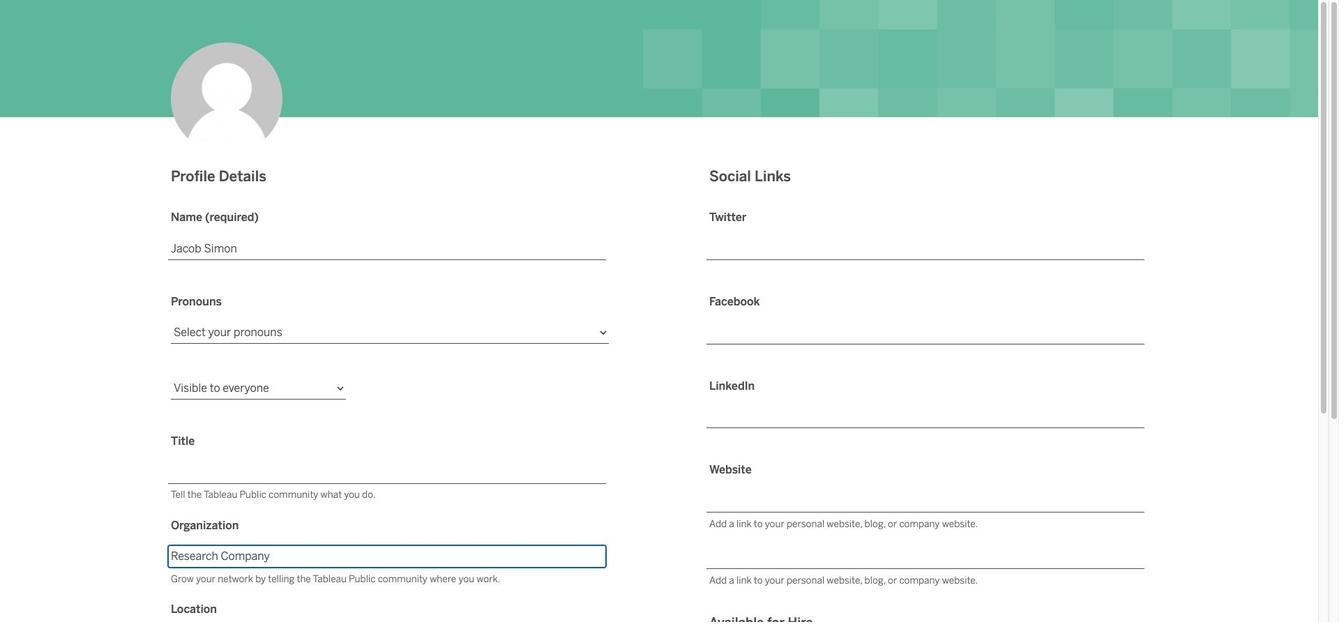 Task type: locate. For each thing, give the bounding box(es) containing it.
avatar image
[[171, 43, 283, 154], [176, 136, 288, 247]]

website2 field
[[707, 546, 1145, 569]]

LinkedIn field
[[707, 406, 1145, 429]]

Name (required) field
[[168, 237, 606, 260]]

dialog
[[0, 0, 1329, 622]]

Organization field
[[168, 545, 606, 568]]

go to search image
[[1262, 35, 1312, 52]]

Title field
[[168, 461, 606, 484]]

Facebook field
[[707, 322, 1145, 344]]



Task type: describe. For each thing, give the bounding box(es) containing it.
Website field
[[707, 490, 1145, 513]]

Twitter field
[[707, 237, 1145, 260]]



Task type: vqa. For each thing, say whether or not it's contained in the screenshot.
LINKEDIN "field"
yes



